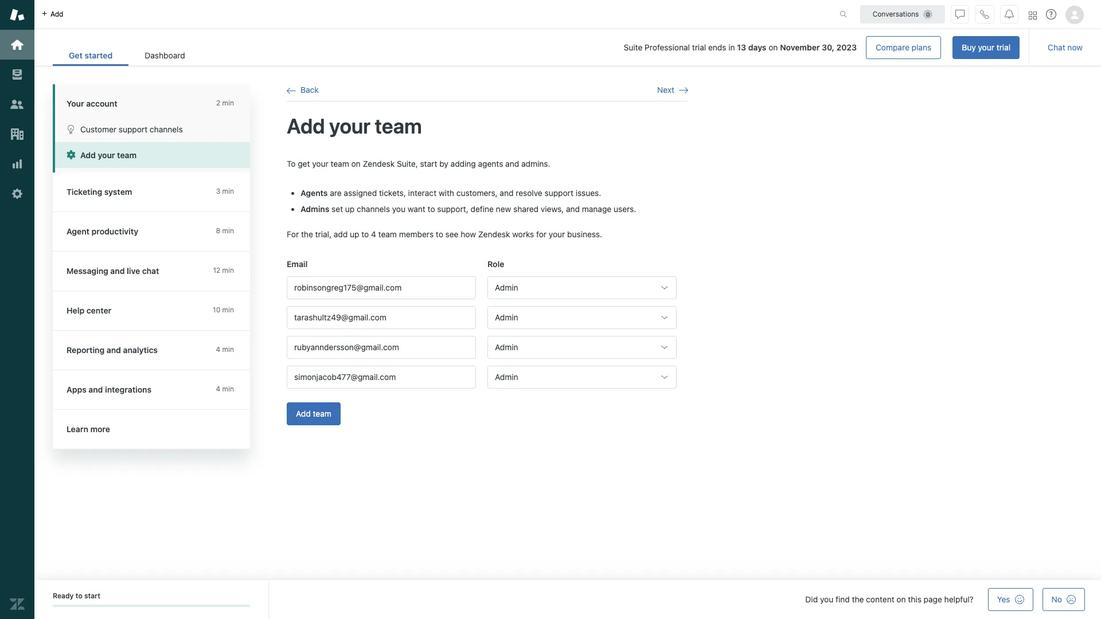 Task type: describe. For each thing, give the bounding box(es) containing it.
november
[[780, 42, 820, 52]]

your account heading
[[53, 84, 262, 116]]

learn more heading
[[53, 410, 262, 450]]

agents
[[478, 159, 503, 168]]

your inside content-title "region"
[[329, 114, 371, 138]]

get help image
[[1047, 9, 1057, 20]]

channels inside region
[[357, 204, 390, 214]]

12
[[213, 266, 220, 275]]

customers,
[[457, 188, 498, 198]]

add button
[[34, 0, 70, 28]]

admins
[[301, 204, 330, 214]]

min for apps and integrations
[[222, 385, 234, 394]]

4 admin from the top
[[495, 373, 519, 382]]

4 min for analytics
[[216, 345, 234, 354]]

ends
[[709, 42, 727, 52]]

1 vertical spatial up
[[350, 230, 359, 239]]

1 horizontal spatial you
[[820, 595, 834, 605]]

min for help center
[[222, 306, 234, 314]]

admins set up channels you want to support, define new shared views, and manage users.
[[301, 204, 636, 214]]

add for content-title "region"
[[287, 114, 325, 138]]

tab list containing get started
[[53, 45, 201, 66]]

add team
[[296, 409, 332, 419]]

customer
[[80, 125, 116, 134]]

add your team inside content-title "region"
[[287, 114, 422, 138]]

manage
[[582, 204, 612, 214]]

2 min
[[216, 99, 234, 107]]

system
[[104, 187, 132, 197]]

8
[[216, 227, 220, 235]]

add inside dropdown button
[[50, 9, 63, 18]]

assigned
[[344, 188, 377, 198]]

views,
[[541, 204, 564, 214]]

no
[[1052, 595, 1063, 605]]

team inside content-title "region"
[[375, 114, 422, 138]]

email field for fourth admin popup button from the bottom of the region containing to get your team on zendesk suite, start by adding agents and admins.
[[287, 277, 476, 300]]

chat
[[142, 266, 159, 276]]

your
[[67, 99, 84, 108]]

agent productivity heading
[[53, 212, 262, 252]]

you inside region
[[392, 204, 406, 214]]

yes button
[[988, 589, 1034, 612]]

trial,
[[315, 230, 332, 239]]

are
[[330, 188, 342, 198]]

add inside add your team 'button'
[[80, 150, 96, 160]]

1 vertical spatial add
[[334, 230, 348, 239]]

set
[[332, 204, 343, 214]]

adding
[[451, 159, 476, 168]]

compare
[[876, 42, 910, 52]]

1 admin button from the top
[[488, 277, 677, 300]]

buy your trial
[[962, 42, 1011, 52]]

page
[[924, 595, 943, 605]]

messaging and live chat heading
[[53, 252, 262, 291]]

to get your team on zendesk suite, start by adding agents and admins.
[[287, 159, 551, 168]]

content
[[866, 595, 895, 605]]

add your team button
[[55, 142, 250, 168]]

buy
[[962, 42, 976, 52]]

to
[[287, 159, 296, 168]]

organizations image
[[10, 127, 25, 142]]

add for add team button
[[296, 409, 311, 419]]

with
[[439, 188, 454, 198]]

button displays agent's chat status as invisible. image
[[956, 9, 965, 19]]

channels inside customer support channels button
[[150, 125, 183, 134]]

and inside heading
[[89, 385, 103, 395]]

1 horizontal spatial start
[[420, 159, 437, 168]]

support,
[[437, 204, 469, 214]]

and right views,
[[566, 204, 580, 214]]

integrations
[[105, 385, 152, 395]]

for
[[287, 230, 299, 239]]

and right agents
[[506, 159, 519, 168]]

2 vertical spatial on
[[897, 595, 906, 605]]

get started
[[69, 50, 113, 60]]

ready to start
[[53, 592, 100, 601]]

learn more
[[67, 425, 110, 434]]

plans
[[912, 42, 932, 52]]

reporting
[[67, 345, 105, 355]]

footer containing did you find the content on this page helpful?
[[34, 581, 1102, 620]]

live
[[127, 266, 140, 276]]

help center heading
[[53, 291, 262, 331]]

4 for reporting and analytics
[[216, 345, 220, 354]]

10
[[213, 306, 220, 314]]

content-title region
[[287, 113, 689, 140]]

0 horizontal spatial the
[[301, 230, 313, 239]]

this
[[908, 595, 922, 605]]

get
[[298, 159, 310, 168]]

your account
[[67, 99, 117, 108]]

2
[[216, 99, 220, 107]]

in
[[729, 42, 735, 52]]

back
[[301, 85, 319, 95]]

customer support channels
[[80, 125, 183, 134]]

by
[[440, 159, 449, 168]]

section containing suite professional trial ends in
[[210, 36, 1020, 59]]

and left 'analytics'
[[107, 345, 121, 355]]

and up new
[[500, 188, 514, 198]]

next
[[658, 85, 675, 95]]

issues.
[[576, 188, 601, 198]]

resolve
[[516, 188, 543, 198]]

1 horizontal spatial the
[[852, 595, 864, 605]]

account
[[86, 99, 117, 108]]

more
[[90, 425, 110, 434]]

works
[[512, 230, 534, 239]]

get
[[69, 50, 83, 60]]

add team button
[[287, 403, 341, 426]]

12 min
[[213, 266, 234, 275]]

3 admin from the top
[[495, 343, 519, 352]]

ready
[[53, 592, 74, 601]]

email field for second admin popup button from the top
[[287, 307, 476, 330]]

email field for 1st admin popup button from the bottom
[[287, 366, 476, 389]]

now
[[1068, 42, 1083, 52]]

0 horizontal spatial on
[[351, 159, 361, 168]]

2 admin from the top
[[495, 313, 519, 323]]

messaging and live chat
[[67, 266, 159, 276]]

min for agent productivity
[[222, 227, 234, 235]]

to left see
[[436, 230, 443, 239]]

10 min
[[213, 306, 234, 314]]

new
[[496, 204, 511, 214]]

chat now button
[[1039, 36, 1092, 59]]



Task type: locate. For each thing, give the bounding box(es) containing it.
13
[[738, 42, 747, 52]]

2 admin button from the top
[[488, 307, 677, 330]]

min for ticketing system
[[222, 187, 234, 196]]

min inside help center heading
[[222, 306, 234, 314]]

7 min from the top
[[222, 385, 234, 394]]

3 min from the top
[[222, 227, 234, 235]]

add
[[287, 114, 325, 138], [80, 150, 96, 160], [296, 409, 311, 419]]

0 horizontal spatial you
[[392, 204, 406, 214]]

zendesk left suite,
[[363, 159, 395, 168]]

zendesk products image
[[1029, 11, 1037, 19]]

add right zendesk support icon
[[50, 9, 63, 18]]

to
[[428, 204, 435, 214], [362, 230, 369, 239], [436, 230, 443, 239], [76, 592, 82, 601]]

chat now
[[1048, 42, 1083, 52]]

agent productivity
[[67, 227, 138, 236]]

help
[[67, 306, 84, 316]]

1 vertical spatial add your team
[[80, 150, 137, 160]]

trial for professional
[[692, 42, 706, 52]]

the right find
[[852, 595, 864, 605]]

1 admin from the top
[[495, 283, 519, 293]]

section
[[210, 36, 1020, 59]]

see
[[446, 230, 459, 239]]

6 min from the top
[[222, 345, 234, 354]]

admins.
[[522, 159, 551, 168]]

4 inside the apps and integrations heading
[[216, 385, 220, 394]]

2 vertical spatial 4
[[216, 385, 220, 394]]

business.
[[567, 230, 603, 239]]

1 vertical spatial add
[[80, 150, 96, 160]]

3 email field from the top
[[287, 336, 476, 359]]

0 horizontal spatial channels
[[150, 125, 183, 134]]

2 trial from the left
[[997, 42, 1011, 52]]

1 horizontal spatial support
[[545, 188, 574, 198]]

1 vertical spatial support
[[545, 188, 574, 198]]

find
[[836, 595, 850, 605]]

trial inside button
[[997, 42, 1011, 52]]

team inside 'button'
[[117, 150, 137, 160]]

zendesk support image
[[10, 7, 25, 22]]

add inside add team button
[[296, 409, 311, 419]]

0 horizontal spatial zendesk
[[363, 159, 395, 168]]

want
[[408, 204, 426, 214]]

agents
[[301, 188, 328, 198]]

3 admin button from the top
[[488, 336, 677, 359]]

admin image
[[10, 186, 25, 201]]

learn
[[67, 425, 88, 434]]

add your team inside 'button'
[[80, 150, 137, 160]]

support inside button
[[119, 125, 148, 134]]

agents are assigned tickets, interact with customers, and resolve support issues.
[[301, 188, 601, 198]]

4 min inside reporting and analytics heading
[[216, 345, 234, 354]]

messaging
[[67, 266, 108, 276]]

1 vertical spatial 4
[[216, 345, 220, 354]]

0 vertical spatial 4
[[371, 230, 376, 239]]

min for messaging and live chat
[[222, 266, 234, 275]]

for
[[537, 230, 547, 239]]

the right for
[[301, 230, 313, 239]]

0 vertical spatial add your team
[[287, 114, 422, 138]]

4 email field from the top
[[287, 366, 476, 389]]

min inside agent productivity heading
[[222, 227, 234, 235]]

add your team
[[287, 114, 422, 138], [80, 150, 137, 160]]

1 min from the top
[[222, 99, 234, 107]]

and right apps
[[89, 385, 103, 395]]

1 vertical spatial 4 min
[[216, 385, 234, 394]]

add inside content-title "region"
[[287, 114, 325, 138]]

ticketing system heading
[[53, 173, 262, 212]]

helpful?
[[945, 595, 974, 605]]

min inside your account 'heading'
[[222, 99, 234, 107]]

1 trial from the left
[[692, 42, 706, 52]]

notifications image
[[1005, 9, 1014, 19]]

0 horizontal spatial add
[[50, 9, 63, 18]]

zendesk image
[[10, 597, 25, 612]]

0 vertical spatial add
[[50, 9, 63, 18]]

did
[[806, 595, 818, 605]]

to right want
[[428, 204, 435, 214]]

4 min
[[216, 345, 234, 354], [216, 385, 234, 394]]

email field for third admin popup button from the top
[[287, 336, 476, 359]]

help center
[[67, 306, 111, 316]]

2 vertical spatial add
[[296, 409, 311, 419]]

apps
[[67, 385, 87, 395]]

up right trial,
[[350, 230, 359, 239]]

3 min
[[216, 187, 234, 196]]

support inside region
[[545, 188, 574, 198]]

you down tickets,
[[392, 204, 406, 214]]

on up assigned
[[351, 159, 361, 168]]

0 horizontal spatial add your team
[[80, 150, 137, 160]]

1 horizontal spatial channels
[[357, 204, 390, 214]]

1 horizontal spatial add your team
[[287, 114, 422, 138]]

0 vertical spatial the
[[301, 230, 313, 239]]

suite,
[[397, 159, 418, 168]]

min inside the apps and integrations heading
[[222, 385, 234, 394]]

chat
[[1048, 42, 1066, 52]]

1 vertical spatial start
[[84, 592, 100, 601]]

and
[[506, 159, 519, 168], [500, 188, 514, 198], [566, 204, 580, 214], [110, 266, 125, 276], [107, 345, 121, 355], [89, 385, 103, 395]]

1 email field from the top
[[287, 277, 476, 300]]

compare plans button
[[866, 36, 942, 59]]

footer
[[34, 581, 1102, 620]]

2 min from the top
[[222, 187, 234, 196]]

1 vertical spatial the
[[852, 595, 864, 605]]

tab list
[[53, 45, 201, 66]]

role
[[488, 259, 505, 269]]

compare plans
[[876, 42, 932, 52]]

team
[[375, 114, 422, 138], [117, 150, 137, 160], [331, 159, 349, 168], [378, 230, 397, 239], [313, 409, 332, 419]]

reporting and analytics heading
[[53, 331, 262, 371]]

1 vertical spatial zendesk
[[478, 230, 510, 239]]

0 vertical spatial zendesk
[[363, 159, 395, 168]]

progress-bar progress bar
[[53, 606, 250, 608]]

days
[[749, 42, 767, 52]]

support up views,
[[545, 188, 574, 198]]

productivity
[[92, 227, 138, 236]]

support
[[119, 125, 148, 134], [545, 188, 574, 198]]

next button
[[658, 85, 689, 95]]

2 email field from the top
[[287, 307, 476, 330]]

on left this
[[897, 595, 906, 605]]

0 vertical spatial on
[[769, 42, 778, 52]]

views image
[[10, 67, 25, 82]]

you right did
[[820, 595, 834, 605]]

define
[[471, 204, 494, 214]]

conversations button
[[861, 5, 946, 23]]

1 4 min from the top
[[216, 345, 234, 354]]

started
[[85, 50, 113, 60]]

back button
[[287, 85, 319, 95]]

trial left ends
[[692, 42, 706, 52]]

dashboard
[[145, 50, 185, 60]]

reporting image
[[10, 157, 25, 172]]

yes
[[998, 595, 1011, 605]]

0 vertical spatial you
[[392, 204, 406, 214]]

2023
[[837, 42, 857, 52]]

4 min for integrations
[[216, 385, 234, 394]]

conversations
[[873, 9, 919, 18]]

your inside button
[[979, 42, 995, 52]]

members
[[399, 230, 434, 239]]

min for your account
[[222, 99, 234, 107]]

4 min from the top
[[222, 266, 234, 275]]

shared
[[514, 204, 539, 214]]

region containing to get your team on zendesk suite, start by adding agents and admins.
[[287, 158, 689, 440]]

channels up add your team 'button' at the left
[[150, 125, 183, 134]]

ticketing system
[[67, 187, 132, 197]]

analytics
[[123, 345, 158, 355]]

1 horizontal spatial on
[[769, 42, 778, 52]]

main element
[[0, 0, 34, 620]]

to right ready
[[76, 592, 82, 601]]

interact
[[408, 188, 437, 198]]

0 horizontal spatial trial
[[692, 42, 706, 52]]

1 horizontal spatial zendesk
[[478, 230, 510, 239]]

0 horizontal spatial support
[[119, 125, 148, 134]]

suite
[[624, 42, 643, 52]]

0 vertical spatial add
[[287, 114, 325, 138]]

on
[[769, 42, 778, 52], [351, 159, 361, 168], [897, 595, 906, 605]]

4 for apps and integrations
[[216, 385, 220, 394]]

0 vertical spatial up
[[345, 204, 355, 214]]

users.
[[614, 204, 636, 214]]

0 vertical spatial 4 min
[[216, 345, 234, 354]]

0 vertical spatial channels
[[150, 125, 183, 134]]

1 vertical spatial channels
[[357, 204, 390, 214]]

min
[[222, 99, 234, 107], [222, 187, 234, 196], [222, 227, 234, 235], [222, 266, 234, 275], [222, 306, 234, 314], [222, 345, 234, 354], [222, 385, 234, 394]]

1 horizontal spatial trial
[[997, 42, 1011, 52]]

4 inside reporting and analytics heading
[[216, 345, 220, 354]]

0 horizontal spatial start
[[84, 592, 100, 601]]

you
[[392, 204, 406, 214], [820, 595, 834, 605]]

30,
[[822, 42, 835, 52]]

ticketing
[[67, 187, 102, 197]]

min inside reporting and analytics heading
[[222, 345, 234, 354]]

to down assigned
[[362, 230, 369, 239]]

and left 'live'
[[110, 266, 125, 276]]

1 horizontal spatial add
[[334, 230, 348, 239]]

trial for your
[[997, 42, 1011, 52]]

November 30, 2023 text field
[[780, 42, 857, 52]]

your inside 'button'
[[98, 150, 115, 160]]

apps and integrations heading
[[53, 371, 262, 410]]

start right ready
[[84, 592, 100, 601]]

1 vertical spatial you
[[820, 595, 834, 605]]

4 admin button from the top
[[488, 366, 677, 389]]

trial
[[692, 42, 706, 52], [997, 42, 1011, 52]]

suite professional trial ends in 13 days on november 30, 2023
[[624, 42, 857, 52]]

min for reporting and analytics
[[222, 345, 234, 354]]

trial down the notifications image
[[997, 42, 1011, 52]]

up right set
[[345, 204, 355, 214]]

get started image
[[10, 37, 25, 52]]

2 4 min from the top
[[216, 385, 234, 394]]

zendesk
[[363, 159, 395, 168], [478, 230, 510, 239]]

min inside messaging and live chat heading
[[222, 266, 234, 275]]

team inside button
[[313, 409, 332, 419]]

agent
[[67, 227, 89, 236]]

dashboard tab
[[129, 45, 201, 66]]

4 min inside the apps and integrations heading
[[216, 385, 234, 394]]

0 vertical spatial support
[[119, 125, 148, 134]]

add right trial,
[[334, 230, 348, 239]]

for the trial, add up to 4 team members to see how zendesk works for your business.
[[287, 230, 603, 239]]

1 vertical spatial on
[[351, 159, 361, 168]]

start left 'by'
[[420, 159, 437, 168]]

Email field
[[287, 277, 476, 300], [287, 307, 476, 330], [287, 336, 476, 359], [287, 366, 476, 389]]

support up add your team 'button' at the left
[[119, 125, 148, 134]]

customers image
[[10, 97, 25, 112]]

zendesk right how
[[478, 230, 510, 239]]

center
[[87, 306, 111, 316]]

did you find the content on this page helpful?
[[806, 595, 974, 605]]

5 min from the top
[[222, 306, 234, 314]]

channels down assigned
[[357, 204, 390, 214]]

min inside the ticketing system heading
[[222, 187, 234, 196]]

no button
[[1043, 589, 1086, 612]]

0 vertical spatial start
[[420, 159, 437, 168]]

region
[[287, 158, 689, 440]]

add
[[50, 9, 63, 18], [334, 230, 348, 239]]

2 horizontal spatial on
[[897, 595, 906, 605]]

on right days
[[769, 42, 778, 52]]

customer support channels button
[[55, 116, 250, 142]]



Task type: vqa. For each thing, say whether or not it's contained in the screenshot.
the right add
yes



